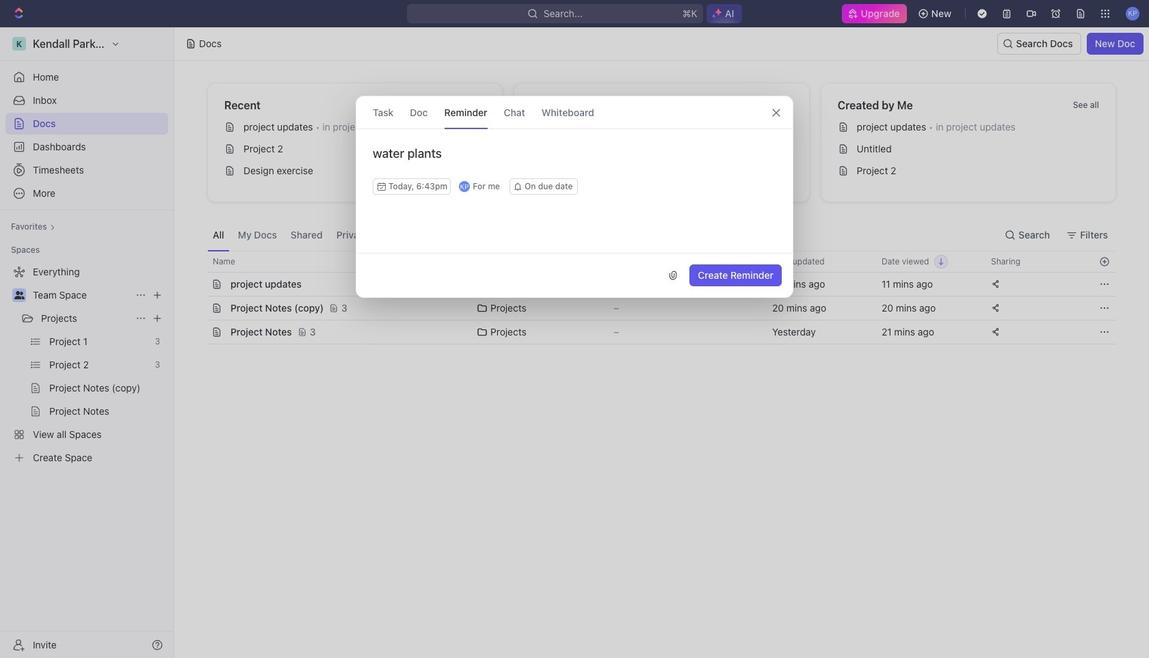 Task type: vqa. For each thing, say whether or not it's contained in the screenshot.
"Task 1" link
no



Task type: locate. For each thing, give the bounding box(es) containing it.
0 vertical spatial cell
[[192, 273, 207, 296]]

Reminder na﻿me or type '/' for commands text field
[[356, 146, 793, 179]]

2 vertical spatial cell
[[192, 321, 207, 344]]

3 row from the top
[[192, 296, 1116, 321]]

tree
[[5, 261, 168, 469]]

table
[[192, 251, 1116, 345]]

1 vertical spatial cell
[[192, 297, 207, 320]]

column header
[[192, 251, 207, 273]]

tab list
[[207, 219, 546, 251]]

cell
[[192, 273, 207, 296], [192, 297, 207, 320], [192, 321, 207, 344]]

2 row from the top
[[192, 272, 1116, 297]]

dialog
[[356, 96, 794, 298]]

1 cell from the top
[[192, 273, 207, 296]]

row
[[192, 251, 1116, 273], [192, 272, 1116, 297], [192, 296, 1116, 321], [192, 320, 1116, 345]]



Task type: describe. For each thing, give the bounding box(es) containing it.
4 row from the top
[[192, 320, 1116, 345]]

tree inside sidebar navigation
[[5, 261, 168, 469]]

sidebar navigation
[[0, 27, 174, 659]]

no favorited docs image
[[635, 114, 689, 169]]

user group image
[[14, 291, 24, 300]]

3 cell from the top
[[192, 321, 207, 344]]

1 row from the top
[[192, 251, 1116, 273]]

2 cell from the top
[[192, 297, 207, 320]]



